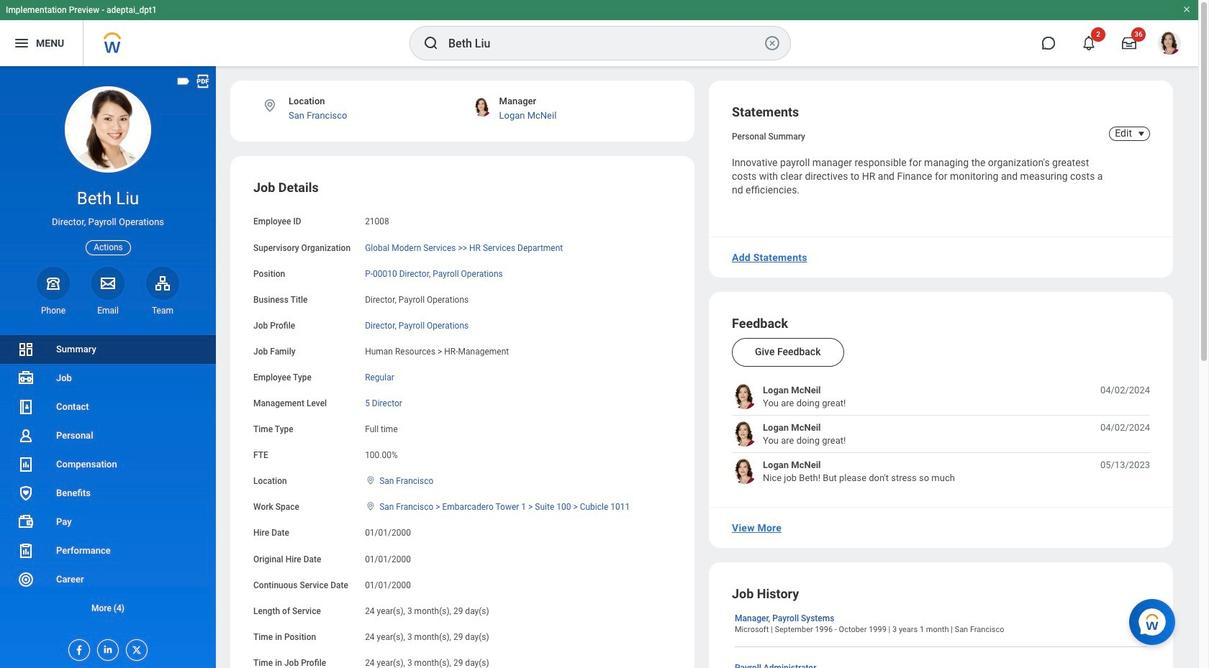 Task type: vqa. For each thing, say whether or not it's contained in the screenshot.
location image
yes



Task type: locate. For each thing, give the bounding box(es) containing it.
2 vertical spatial employee's photo (logan mcneil) image
[[732, 459, 757, 485]]

personal summary element
[[732, 129, 805, 142]]

x circle image
[[764, 35, 781, 52]]

list
[[0, 335, 216, 623], [732, 385, 1150, 485]]

phone beth liu element
[[37, 305, 70, 317]]

banner
[[0, 0, 1199, 66]]

inbox large image
[[1122, 36, 1137, 50]]

caret down image
[[1133, 128, 1150, 140]]

full time element
[[365, 422, 398, 435]]

search image
[[423, 35, 440, 52]]

1 employee's photo (logan mcneil) image from the top
[[732, 385, 757, 410]]

view printable version (pdf) image
[[195, 73, 211, 89]]

employee's photo (logan mcneil) image
[[732, 385, 757, 410], [732, 422, 757, 447], [732, 459, 757, 485]]

team beth liu element
[[146, 305, 179, 317]]

0 vertical spatial employee's photo (logan mcneil) image
[[732, 385, 757, 410]]

group
[[253, 180, 672, 669]]

location image
[[262, 98, 278, 114], [365, 476, 377, 486], [365, 502, 377, 512]]

benefits image
[[17, 485, 35, 502]]

email beth liu element
[[91, 305, 125, 317]]

notifications large image
[[1082, 36, 1096, 50]]

mail image
[[99, 275, 117, 292]]

1 vertical spatial employee's photo (logan mcneil) image
[[732, 422, 757, 447]]

Search Workday  search field
[[448, 27, 761, 59]]

performance image
[[17, 543, 35, 560]]

0 vertical spatial location image
[[262, 98, 278, 114]]

view team image
[[154, 275, 171, 292]]

job image
[[17, 370, 35, 387]]

compensation image
[[17, 456, 35, 474]]

career image
[[17, 572, 35, 589]]

facebook image
[[69, 641, 85, 656]]



Task type: describe. For each thing, give the bounding box(es) containing it.
linkedin image
[[98, 641, 114, 656]]

summary image
[[17, 341, 35, 358]]

0 horizontal spatial list
[[0, 335, 216, 623]]

pay image
[[17, 514, 35, 531]]

3 employee's photo (logan mcneil) image from the top
[[732, 459, 757, 485]]

1 vertical spatial location image
[[365, 476, 377, 486]]

personal image
[[17, 428, 35, 445]]

x image
[[127, 641, 143, 656]]

profile logan mcneil image
[[1158, 32, 1181, 58]]

navigation pane region
[[0, 66, 216, 669]]

close environment banner image
[[1183, 5, 1191, 14]]

justify image
[[13, 35, 30, 52]]

tag image
[[176, 73, 191, 89]]

2 vertical spatial location image
[[365, 502, 377, 512]]

contact image
[[17, 399, 35, 416]]

2 employee's photo (logan mcneil) image from the top
[[732, 422, 757, 447]]

1 horizontal spatial list
[[732, 385, 1150, 485]]

phone image
[[43, 275, 63, 292]]



